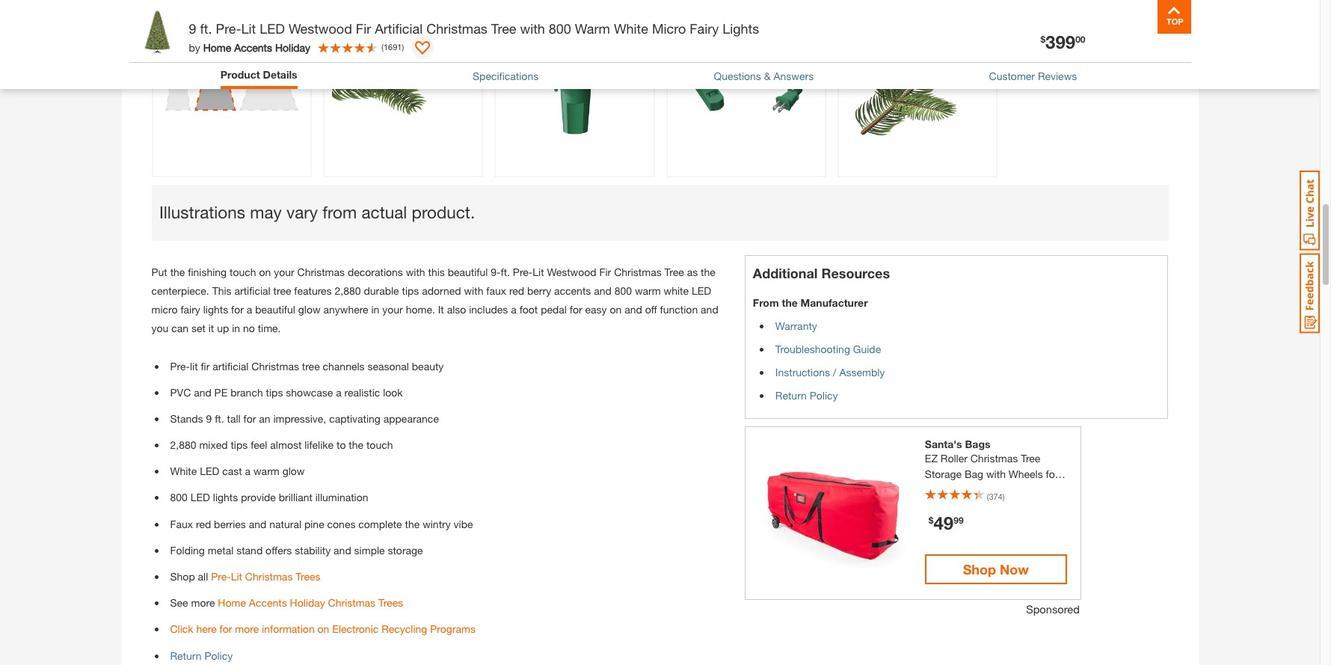 Task type: describe. For each thing, give the bounding box(es) containing it.
1 vertical spatial more
[[235, 623, 259, 636]]

micro
[[152, 303, 178, 316]]

berry
[[528, 284, 552, 297]]

the right from
[[782, 296, 798, 309]]

1 horizontal spatial return
[[776, 389, 807, 402]]

roller
[[941, 452, 968, 465]]

$ 49 99 shop now
[[929, 512, 1030, 578]]

additional
[[753, 265, 818, 281]]

stand
[[237, 544, 263, 557]]

bag
[[965, 468, 984, 480]]

stands
[[170, 412, 203, 425]]

led up the faux
[[191, 491, 210, 504]]

0 vertical spatial fir
[[356, 20, 371, 37]]

1 horizontal spatial white
[[614, 20, 649, 37]]

led up the by home accents holiday
[[260, 20, 285, 37]]

this
[[428, 265, 445, 278]]

lit for westwood
[[241, 20, 256, 37]]

ft. up the by at the left top of page
[[200, 20, 212, 37]]

for inside santa's bags ez roller christmas tree storage bag with wheels for trees up to 9 ft. tall
[[1047, 468, 1059, 480]]

1 vertical spatial your
[[383, 303, 403, 316]]

function
[[660, 303, 698, 316]]

no
[[243, 322, 255, 335]]

and left pe
[[194, 386, 212, 399]]

by
[[189, 41, 200, 54]]

for down accents
[[570, 303, 583, 316]]

this
[[212, 284, 232, 297]]

1 vertical spatial beautiful
[[255, 303, 295, 316]]

information
[[262, 623, 315, 636]]

customer
[[990, 69, 1036, 82]]

0 vertical spatial tree
[[491, 20, 517, 37]]

for up no
[[231, 303, 244, 316]]

$ for 399
[[1041, 34, 1046, 45]]

storage
[[388, 544, 423, 557]]

offers
[[266, 544, 292, 557]]

santa's
[[925, 438, 963, 450]]

red inside put the finishing touch on your christmas decorations with this beautiful 9-ft. pre-lit westwood fir christmas tree as the centerpiece. this artificial tree features 2,880 durable tips adorned with faux red berry accents and 800 warm white led micro fairy lights for a beautiful glow anywhere in your home. it also includes a foot pedal for easy on and off function and you can set it up in no time.
[[509, 284, 525, 297]]

wintry
[[423, 518, 451, 530]]

0 vertical spatial accents
[[234, 41, 272, 54]]

shop inside $ 49 99 shop now
[[964, 561, 997, 578]]

a left foot
[[511, 303, 517, 316]]

a right "cast"
[[245, 465, 251, 478]]

product image image
[[133, 7, 181, 56]]

includes
[[469, 303, 508, 316]]

christmas down offers
[[245, 570, 293, 583]]

durable
[[364, 284, 399, 297]]

top button
[[1158, 0, 1192, 34]]

0 vertical spatial 9
[[189, 20, 196, 37]]

0 horizontal spatial more
[[191, 597, 215, 609]]

warranty link
[[776, 319, 818, 332]]

and down provide
[[249, 518, 267, 530]]

seasonal
[[368, 360, 409, 372]]

ft. inside santa's bags ez roller christmas tree storage bag with wheels for trees up to 9 ft. tall
[[991, 483, 1000, 496]]

product details
[[221, 68, 298, 81]]

faux
[[170, 518, 193, 530]]

artificial inside put the finishing touch on your christmas decorations with this beautiful 9-ft. pre-lit westwood fir christmas tree as the centerpiece. this artificial tree features 2,880 durable tips adorned with faux red berry accents and 800 warm white led micro fairy lights for a beautiful glow anywhere in your home. it also includes a foot pedal for easy on and off function and you can set it up in no time.
[[235, 284, 271, 297]]

) for ( 374 )
[[1003, 491, 1005, 501]]

look
[[383, 386, 403, 399]]

policy for leftmost return policy link
[[205, 649, 233, 662]]

easy
[[586, 303, 607, 316]]

fairy
[[690, 20, 719, 37]]

fairy
[[181, 303, 200, 316]]

electronic
[[332, 623, 379, 636]]

by home accents holiday
[[189, 41, 311, 54]]

captivating
[[329, 412, 381, 425]]

1 vertical spatial 2,880
[[170, 439, 196, 451]]

warm inside put the finishing touch on your christmas decorations with this beautiful 9-ft. pre-lit westwood fir christmas tree as the centerpiece. this artificial tree features 2,880 durable tips adorned with faux red berry accents and 800 warm white led micro fairy lights for a beautiful glow anywhere in your home. it also includes a foot pedal for easy on and off function and you can set it up in no time.
[[635, 284, 661, 297]]

finishing
[[188, 265, 227, 278]]

click here for more information on electronic recycling programs link
[[170, 623, 476, 636]]

natural
[[270, 518, 302, 530]]

santa's bags ez roller christmas tree storage bag with wheels for trees up to 9 ft. tall
[[925, 438, 1059, 496]]

folding metal stand offers stability and simple storage
[[170, 544, 423, 557]]

ez
[[925, 452, 938, 465]]

put the finishing touch on your christmas decorations with this beautiful 9-ft. pre-lit westwood fir christmas tree as the centerpiece. this artificial tree features 2,880 durable tips adorned with faux red berry accents and 800 warm white led micro fairy lights for a beautiful glow anywhere in your home. it also includes a foot pedal for easy on and off function and you can set it up in no time.
[[152, 265, 719, 335]]

faux
[[487, 284, 507, 297]]

pvc and pe branch tips showcase a realistic look
[[170, 386, 403, 399]]

bags
[[966, 438, 991, 450]]

it
[[209, 322, 214, 335]]

1 vertical spatial glow
[[283, 465, 305, 478]]

live chat image
[[1301, 171, 1321, 251]]

troubleshooting
[[776, 343, 851, 355]]

0 vertical spatial holiday
[[275, 41, 311, 54]]

sponsored
[[1027, 603, 1080, 616]]

with up specifications on the top of page
[[520, 20, 545, 37]]

1691
[[384, 42, 402, 51]]

0 vertical spatial return policy link
[[776, 389, 838, 402]]

pre- right all
[[211, 570, 231, 583]]

1 vertical spatial home
[[218, 597, 246, 609]]

for right here
[[220, 623, 232, 636]]

0 horizontal spatial to
[[337, 439, 346, 451]]

off
[[645, 303, 658, 316]]

brilliant
[[279, 491, 313, 504]]

appearance
[[384, 412, 439, 425]]

tree inside put the finishing touch on your christmas decorations with this beautiful 9-ft. pre-lit westwood fir christmas tree as the centerpiece. this artificial tree features 2,880 durable tips adorned with faux red berry accents and 800 warm white led micro fairy lights for a beautiful glow anywhere in your home. it also includes a foot pedal for easy on and off function and you can set it up in no time.
[[274, 284, 291, 297]]

2,880 inside put the finishing touch on your christmas decorations with this beautiful 9-ft. pre-lit westwood fir christmas tree as the centerpiece. this artificial tree features 2,880 durable tips adorned with faux red berry accents and 800 warm white led micro fairy lights for a beautiful glow anywhere in your home. it also includes a foot pedal for easy on and off function and you can set it up in no time.
[[335, 284, 361, 297]]

centerpiece.
[[152, 284, 209, 297]]

lit
[[190, 360, 198, 372]]

lit for trees
[[231, 570, 242, 583]]

0 vertical spatial on
[[259, 265, 271, 278]]

fir inside put the finishing touch on your christmas decorations with this beautiful 9-ft. pre-lit westwood fir christmas tree as the centerpiece. this artificial tree features 2,880 durable tips adorned with faux red berry accents and 800 warm white led micro fairy lights for a beautiful glow anywhere in your home. it also includes a foot pedal for easy on and off function and you can set it up in no time.
[[600, 265, 612, 278]]

questions & answers
[[714, 69, 814, 82]]

anywhere
[[324, 303, 369, 316]]

00
[[1076, 34, 1086, 45]]

christmas up the off
[[614, 265, 662, 278]]

led inside put the finishing touch on your christmas decorations with this beautiful 9-ft. pre-lit westwood fir christmas tree as the centerpiece. this artificial tree features 2,880 durable tips adorned with faux red berry accents and 800 warm white led micro fairy lights for a beautiful glow anywhere in your home. it also includes a foot pedal for easy on and off function and you can set it up in no time.
[[692, 284, 712, 297]]

lights inside put the finishing touch on your christmas decorations with this beautiful 9-ft. pre-lit westwood fir christmas tree as the centerpiece. this artificial tree features 2,880 durable tips adorned with faux red berry accents and 800 warm white led micro fairy lights for a beautiful glow anywhere in your home. it also includes a foot pedal for easy on and off function and you can set it up in no time.
[[203, 303, 228, 316]]

complete
[[359, 518, 402, 530]]

showcase
[[286, 386, 333, 399]]

2 vertical spatial on
[[318, 623, 330, 636]]

$ 399 00
[[1041, 31, 1086, 52]]

christmas up display icon
[[427, 20, 488, 37]]

branch
[[231, 386, 263, 399]]

and left the off
[[625, 303, 643, 316]]

pre-lit christmas trees link
[[211, 570, 321, 583]]

1 horizontal spatial 800
[[549, 20, 572, 37]]

0 horizontal spatial your
[[274, 265, 295, 278]]

1 horizontal spatial touch
[[367, 439, 393, 451]]

0 horizontal spatial trees
[[296, 570, 321, 583]]

white led cast a warm glow
[[170, 465, 305, 478]]

with inside santa's bags ez roller christmas tree storage bag with wheels for trees up to 9 ft. tall
[[987, 468, 1006, 480]]

1 vertical spatial in
[[232, 322, 240, 335]]

set
[[191, 322, 206, 335]]

folding
[[170, 544, 205, 557]]

pedal
[[541, 303, 567, 316]]

christmas up pvc and pe branch tips showcase a realistic look
[[252, 360, 299, 372]]

see
[[170, 597, 188, 609]]

a left realistic
[[336, 386, 342, 399]]

christmas up 'features'
[[297, 265, 345, 278]]

shop now button
[[925, 554, 1068, 584]]

see more home accents holiday christmas trees
[[170, 597, 403, 609]]

lit inside put the finishing touch on your christmas decorations with this beautiful 9-ft. pre-lit westwood fir christmas tree as the centerpiece. this artificial tree features 2,880 durable tips adorned with faux red berry accents and 800 warm white led micro fairy lights for a beautiful glow anywhere in your home. it also includes a foot pedal for easy on and off function and you can set it up in no time.
[[533, 265, 544, 278]]

up
[[953, 483, 967, 496]]

to inside santa's bags ez roller christmas tree storage bag with wheels for trees up to 9 ft. tall
[[970, 483, 979, 496]]

1 vertical spatial return policy
[[170, 649, 233, 662]]

374
[[990, 491, 1003, 501]]

the left wintry
[[405, 518, 420, 530]]

manufacturer
[[801, 296, 868, 309]]

metal
[[208, 544, 234, 557]]

0 horizontal spatial westwood
[[289, 20, 352, 37]]

0 vertical spatial beautiful
[[448, 265, 488, 278]]

&
[[765, 69, 771, 82]]

shop all pre-lit christmas trees
[[170, 570, 321, 583]]

fir
[[201, 360, 210, 372]]

micro
[[652, 20, 686, 37]]

wheels
[[1009, 468, 1044, 480]]

for left an
[[244, 412, 256, 425]]

0 vertical spatial home
[[203, 41, 231, 54]]

it
[[438, 303, 444, 316]]



Task type: locate. For each thing, give the bounding box(es) containing it.
1 vertical spatial return policy link
[[170, 649, 233, 662]]

2 vertical spatial tree
[[1022, 452, 1041, 465]]

tree
[[491, 20, 517, 37], [665, 265, 685, 278], [1022, 452, 1041, 465]]

ft. left the 'tall'
[[215, 412, 224, 425]]

$ for 49
[[929, 515, 934, 526]]

0 horizontal spatial (
[[382, 42, 384, 51]]

tree inside santa's bags ez roller christmas tree storage bag with wheels for trees up to 9 ft. tall
[[1022, 452, 1041, 465]]

up
[[217, 322, 229, 335]]

your up 'features'
[[274, 265, 295, 278]]

800 led lights provide brilliant illumination
[[170, 491, 369, 504]]

0 vertical spatial 2,880
[[335, 284, 361, 297]]

additional resources
[[753, 265, 891, 281]]

0 vertical spatial $
[[1041, 34, 1046, 45]]

1 vertical spatial lights
[[213, 491, 238, 504]]

as
[[687, 265, 698, 278]]

troubleshooting guide link
[[776, 343, 882, 355]]

in
[[372, 303, 380, 316], [232, 322, 240, 335]]

800 right accents
[[615, 284, 632, 297]]

1 vertical spatial tips
[[266, 386, 283, 399]]

to right the up
[[970, 483, 979, 496]]

0 horizontal spatial return
[[170, 649, 202, 662]]

2 vertical spatial lit
[[231, 570, 242, 583]]

0 horizontal spatial tree
[[274, 284, 291, 297]]

touch
[[230, 265, 256, 278], [367, 439, 393, 451]]

to
[[337, 439, 346, 451], [970, 483, 979, 496]]

1 vertical spatial 800
[[615, 284, 632, 297]]

return down instructions
[[776, 389, 807, 402]]

2 horizontal spatial on
[[610, 303, 622, 316]]

accents
[[555, 284, 591, 297]]

christmas down the bags
[[971, 452, 1019, 465]]

0 horizontal spatial 2,880
[[170, 439, 196, 451]]

instructions
[[776, 366, 831, 378]]

ft. inside put the finishing touch on your christmas decorations with this beautiful 9-ft. pre-lit westwood fir christmas tree as the centerpiece. this artificial tree features 2,880 durable tips adorned with faux red berry accents and 800 warm white led micro fairy lights for a beautiful glow anywhere in your home. it also includes a foot pedal for easy on and off function and you can set it up in no time.
[[501, 265, 510, 278]]

shop left all
[[170, 570, 195, 583]]

2 vertical spatial trees
[[379, 597, 403, 609]]

the right put
[[170, 265, 185, 278]]

on
[[259, 265, 271, 278], [610, 303, 622, 316], [318, 623, 330, 636]]

$ left 99
[[929, 515, 934, 526]]

2 vertical spatial 800
[[170, 491, 188, 504]]

impressive,
[[273, 412, 326, 425]]

specifications button
[[473, 68, 539, 84], [473, 68, 539, 84]]

( 1691 )
[[382, 42, 404, 51]]

1 vertical spatial tree
[[302, 360, 320, 372]]

accents down pre-lit christmas trees link
[[249, 597, 287, 609]]

lit down stand
[[231, 570, 242, 583]]

also
[[447, 303, 466, 316]]

ft. up faux
[[501, 265, 510, 278]]

with left 'this' in the top of the page
[[406, 265, 426, 278]]

westwood
[[289, 20, 352, 37], [547, 265, 597, 278]]

0 vertical spatial lights
[[203, 303, 228, 316]]

1 horizontal spatial tree
[[665, 265, 685, 278]]

trees up recycling
[[379, 597, 403, 609]]

0 vertical spatial white
[[614, 20, 649, 37]]

on up time.
[[259, 265, 271, 278]]

cones
[[327, 518, 356, 530]]

tips up home.
[[402, 284, 419, 297]]

1 horizontal spatial beautiful
[[448, 265, 488, 278]]

0 horizontal spatial 9
[[189, 20, 196, 37]]

0 horizontal spatial shop
[[170, 570, 195, 583]]

tips inside put the finishing touch on your christmas decorations with this beautiful 9-ft. pre-lit westwood fir christmas tree as the centerpiece. this artificial tree features 2,880 durable tips adorned with faux red berry accents and 800 warm white led micro fairy lights for a beautiful glow anywhere in your home. it also includes a foot pedal for easy on and off function and you can set it up in no time.
[[402, 284, 419, 297]]

lights
[[723, 20, 760, 37]]

for right wheels
[[1047, 468, 1059, 480]]

almost
[[270, 439, 302, 451]]

ft.
[[200, 20, 212, 37], [501, 265, 510, 278], [215, 412, 224, 425], [991, 483, 1000, 496]]

2,880 down stands
[[170, 439, 196, 451]]

ez roller christmas tree storage bag with wheels for trees up to 9 ft. tall image
[[761, 438, 907, 584]]

1 horizontal spatial your
[[383, 303, 403, 316]]

time.
[[258, 322, 281, 335]]

details
[[263, 68, 298, 81]]

0 horizontal spatial )
[[402, 42, 404, 51]]

tree up wheels
[[1022, 452, 1041, 465]]

1 horizontal spatial 2,880
[[335, 284, 361, 297]]

home right the by at the left top of page
[[203, 41, 231, 54]]

( for 1691
[[382, 42, 384, 51]]

trees inside santa's bags ez roller christmas tree storage bag with wheels for trees up to 9 ft. tall
[[925, 483, 950, 496]]

1 horizontal spatial policy
[[810, 389, 838, 402]]

led left "cast"
[[200, 465, 220, 478]]

instructions / assembly
[[776, 366, 885, 378]]

0 vertical spatial (
[[382, 42, 384, 51]]

glow up brilliant on the bottom
[[283, 465, 305, 478]]

( down artificial on the top left of page
[[382, 42, 384, 51]]

pre- left the fir
[[170, 360, 190, 372]]

1 vertical spatial white
[[170, 465, 197, 478]]

adorned
[[422, 284, 461, 297]]

0 vertical spatial westwood
[[289, 20, 352, 37]]

pre- inside put the finishing touch on your christmas decorations with this beautiful 9-ft. pre-lit westwood fir christmas tree as the centerpiece. this artificial tree features 2,880 durable tips adorned with faux red berry accents and 800 warm white led micro fairy lights for a beautiful glow anywhere in your home. it also includes a foot pedal for easy on and off function and you can set it up in no time.
[[513, 265, 533, 278]]

1 horizontal spatial return policy
[[776, 389, 838, 402]]

home accents holiday christmas trees link
[[218, 597, 403, 609]]

49
[[934, 512, 954, 533]]

1 vertical spatial lit
[[533, 265, 544, 278]]

0 horizontal spatial $
[[929, 515, 934, 526]]

home
[[203, 41, 231, 54], [218, 597, 246, 609]]

westwood up accents
[[547, 265, 597, 278]]

put
[[152, 265, 167, 278]]

ft. left tall
[[991, 483, 1000, 496]]

return policy link down instructions
[[776, 389, 838, 402]]

tree left as
[[665, 265, 685, 278]]

fir left artificial on the top left of page
[[356, 20, 371, 37]]

beautiful up time.
[[255, 303, 295, 316]]

pre- up the 'berry'
[[513, 265, 533, 278]]

white left "cast"
[[170, 465, 197, 478]]

touch inside put the finishing touch on your christmas decorations with this beautiful 9-ft. pre-lit westwood fir christmas tree as the centerpiece. this artificial tree features 2,880 durable tips adorned with faux red berry accents and 800 warm white led micro fairy lights for a beautiful glow anywhere in your home. it also includes a foot pedal for easy on and off function and you can set it up in no time.
[[230, 265, 256, 278]]

1 horizontal spatial to
[[970, 483, 979, 496]]

9 right stands
[[206, 412, 212, 425]]

trees up the home accents holiday christmas trees link
[[296, 570, 321, 583]]

the down captivating
[[349, 439, 364, 451]]

1 horizontal spatial trees
[[379, 597, 403, 609]]

return policy link down here
[[170, 649, 233, 662]]

glow inside put the finishing touch on your christmas decorations with this beautiful 9-ft. pre-lit westwood fir christmas tree as the centerpiece. this artificial tree features 2,880 durable tips adorned with faux red berry accents and 800 warm white led micro fairy lights for a beautiful glow anywhere in your home. it also includes a foot pedal for easy on and off function and you can set it up in no time.
[[298, 303, 321, 316]]

realistic
[[345, 386, 380, 399]]

0 vertical spatial touch
[[230, 265, 256, 278]]

1 vertical spatial $
[[929, 515, 934, 526]]

0 horizontal spatial on
[[259, 265, 271, 278]]

pvc
[[170, 386, 191, 399]]

) for ( 1691 )
[[402, 42, 404, 51]]

0 vertical spatial return policy
[[776, 389, 838, 402]]

accents
[[234, 41, 272, 54], [249, 597, 287, 609]]

0 horizontal spatial policy
[[205, 649, 233, 662]]

your down "durable"
[[383, 303, 403, 316]]

0 horizontal spatial return policy link
[[170, 649, 233, 662]]

red right faux
[[509, 284, 525, 297]]

lit up the 'berry'
[[533, 265, 544, 278]]

westwood up details
[[289, 20, 352, 37]]

a up no
[[247, 303, 252, 316]]

0 vertical spatial warm
[[635, 284, 661, 297]]

led down as
[[692, 284, 712, 297]]

lights up the 'berries' in the bottom of the page
[[213, 491, 238, 504]]

0 vertical spatial 800
[[549, 20, 572, 37]]

return down click
[[170, 649, 202, 662]]

fir up easy
[[600, 265, 612, 278]]

white
[[664, 284, 689, 297]]

0 horizontal spatial tips
[[231, 439, 248, 451]]

2 vertical spatial tips
[[231, 439, 248, 451]]

customer reviews button
[[990, 68, 1078, 84], [990, 68, 1078, 84]]

more right see
[[191, 597, 215, 609]]

click
[[170, 623, 194, 636]]

1 vertical spatial warm
[[254, 465, 280, 478]]

1 vertical spatial artificial
[[213, 360, 249, 372]]

beauty
[[412, 360, 444, 372]]

0 vertical spatial to
[[337, 439, 346, 451]]

faux red berries and natural pine cones complete the wintry vibe
[[170, 518, 473, 530]]

policy down instructions / assembly
[[810, 389, 838, 402]]

1 vertical spatial holiday
[[290, 597, 325, 609]]

9 up the by at the left top of page
[[189, 20, 196, 37]]

artificial right the 'this'
[[235, 284, 271, 297]]

$ inside $ 49 99 shop now
[[929, 515, 934, 526]]

0 vertical spatial glow
[[298, 303, 321, 316]]

1 vertical spatial accents
[[249, 597, 287, 609]]

display image
[[416, 41, 430, 56]]

2 horizontal spatial 800
[[615, 284, 632, 297]]

0 vertical spatial your
[[274, 265, 295, 278]]

white left "micro"
[[614, 20, 649, 37]]

tree inside put the finishing touch on your christmas decorations with this beautiful 9-ft. pre-lit westwood fir christmas tree as the centerpiece. this artificial tree features 2,880 durable tips adorned with faux red berry accents and 800 warm white led micro fairy lights for a beautiful glow anywhere in your home. it also includes a foot pedal for easy on and off function and you can set it up in no time.
[[665, 265, 685, 278]]

artificial right the fir
[[213, 360, 249, 372]]

( for 374
[[988, 491, 990, 501]]

and right the function
[[701, 303, 719, 316]]

0 vertical spatial tree
[[274, 284, 291, 297]]

0 vertical spatial trees
[[925, 483, 950, 496]]

0 horizontal spatial red
[[196, 518, 211, 530]]

pre-lit fir artificial christmas tree channels seasonal beauty
[[170, 360, 444, 372]]

pine
[[305, 518, 324, 530]]

1 vertical spatial red
[[196, 518, 211, 530]]

1 vertical spatial (
[[988, 491, 990, 501]]

touch up the 'this'
[[230, 265, 256, 278]]

800 inside put the finishing touch on your christmas decorations with this beautiful 9-ft. pre-lit westwood fir christmas tree as the centerpiece. this artificial tree features 2,880 durable tips adorned with faux red berry accents and 800 warm white led micro fairy lights for a beautiful glow anywhere in your home. it also includes a foot pedal for easy on and off function and you can set it up in no time.
[[615, 284, 632, 297]]

2 horizontal spatial tips
[[402, 284, 419, 297]]

white
[[614, 20, 649, 37], [170, 465, 197, 478]]

with up tall
[[987, 468, 1006, 480]]

2,880 mixed tips feel almost lifelike to the touch
[[170, 439, 393, 451]]

holiday up details
[[275, 41, 311, 54]]

return policy down here
[[170, 649, 233, 662]]

christmas up electronic
[[328, 597, 376, 609]]

0 horizontal spatial beautiful
[[255, 303, 295, 316]]

decorations
[[348, 265, 403, 278]]

0 vertical spatial in
[[372, 303, 380, 316]]

0 vertical spatial artificial
[[235, 284, 271, 297]]

mixed
[[199, 439, 228, 451]]

with left faux
[[464, 284, 484, 297]]

westwood inside put the finishing touch on your christmas decorations with this beautiful 9-ft. pre-lit westwood fir christmas tree as the centerpiece. this artificial tree features 2,880 durable tips adorned with faux red berry accents and 800 warm white led micro fairy lights for a beautiful glow anywhere in your home. it also includes a foot pedal for easy on and off function and you can set it up in no time.
[[547, 265, 597, 278]]

assembly
[[840, 366, 885, 378]]

0 horizontal spatial return policy
[[170, 649, 233, 662]]

2 horizontal spatial 9
[[982, 483, 988, 496]]

reviews
[[1039, 69, 1078, 82]]

specifications
[[473, 69, 539, 82]]

800 up the faux
[[170, 491, 188, 504]]

you
[[152, 322, 169, 335]]

99
[[954, 515, 964, 526]]

0 vertical spatial tips
[[402, 284, 419, 297]]

shop left now
[[964, 561, 997, 578]]

1 horizontal spatial in
[[372, 303, 380, 316]]

resources
[[822, 265, 891, 281]]

home down shop all pre-lit christmas trees
[[218, 597, 246, 609]]

warranty
[[776, 319, 818, 332]]

tips left the feel
[[231, 439, 248, 451]]

the right as
[[701, 265, 716, 278]]

recycling
[[382, 623, 428, 636]]

0 vertical spatial lit
[[241, 20, 256, 37]]

0 vertical spatial )
[[402, 42, 404, 51]]

800 left warm
[[549, 20, 572, 37]]

9
[[189, 20, 196, 37], [206, 412, 212, 425], [982, 483, 988, 496]]

9 ft. pre-lit led westwood fir artificial christmas tree with 800 warm white micro fairy lights
[[189, 20, 760, 37]]

touch down captivating
[[367, 439, 393, 451]]

return policy down instructions
[[776, 389, 838, 402]]

return
[[776, 389, 807, 402], [170, 649, 202, 662]]

$ left 00
[[1041, 34, 1046, 45]]

1 horizontal spatial )
[[1003, 491, 1005, 501]]

0 horizontal spatial white
[[170, 465, 197, 478]]

2 horizontal spatial trees
[[925, 483, 950, 496]]

1 vertical spatial return
[[170, 649, 202, 662]]

christmas
[[427, 20, 488, 37], [297, 265, 345, 278], [614, 265, 662, 278], [252, 360, 299, 372], [971, 452, 1019, 465], [245, 570, 293, 583], [328, 597, 376, 609]]

and down cones
[[334, 544, 351, 557]]

0 horizontal spatial tree
[[491, 20, 517, 37]]

and up easy
[[594, 284, 612, 297]]

simple
[[354, 544, 385, 557]]

tree up specifications on the top of page
[[491, 20, 517, 37]]

feedback link image
[[1301, 253, 1321, 334]]

warm up the off
[[635, 284, 661, 297]]

more right here
[[235, 623, 259, 636]]

beautiful left 9-
[[448, 265, 488, 278]]

0 horizontal spatial fir
[[356, 20, 371, 37]]

1 horizontal spatial warm
[[635, 284, 661, 297]]

tree left 'features'
[[274, 284, 291, 297]]

accents up product details
[[234, 41, 272, 54]]

policy for the topmost return policy link
[[810, 389, 838, 402]]

warm
[[575, 20, 611, 37]]

0 horizontal spatial warm
[[254, 465, 280, 478]]

1 horizontal spatial more
[[235, 623, 259, 636]]

1 horizontal spatial return policy link
[[776, 389, 838, 402]]

christmas inside santa's bags ez roller christmas tree storage bag with wheels for trees up to 9 ft. tall
[[971, 452, 1019, 465]]

399
[[1046, 31, 1076, 52]]

800
[[549, 20, 572, 37], [615, 284, 632, 297], [170, 491, 188, 504]]

programs
[[430, 623, 476, 636]]

return policy
[[776, 389, 838, 402], [170, 649, 233, 662]]

tree up showcase
[[302, 360, 320, 372]]

instructions / assembly link
[[776, 366, 885, 378]]

1 vertical spatial tree
[[665, 265, 685, 278]]

1 horizontal spatial fir
[[600, 265, 612, 278]]

all
[[198, 570, 208, 583]]

1 vertical spatial westwood
[[547, 265, 597, 278]]

tree
[[274, 284, 291, 297], [302, 360, 320, 372]]

)
[[402, 42, 404, 51], [1003, 491, 1005, 501]]

$ inside $ 399 00
[[1041, 34, 1046, 45]]

product details button
[[221, 67, 298, 85], [221, 67, 298, 82]]

can
[[172, 322, 189, 335]]

glow down 'features'
[[298, 303, 321, 316]]

pre- up the by home accents holiday
[[216, 20, 241, 37]]

tips right branch
[[266, 386, 283, 399]]

provide
[[241, 491, 276, 504]]

on down the home accents holiday christmas trees link
[[318, 623, 330, 636]]

/
[[833, 366, 837, 378]]

in left no
[[232, 322, 240, 335]]

shop
[[964, 561, 997, 578], [170, 570, 195, 583]]

1 vertical spatial on
[[610, 303, 622, 316]]

cast
[[222, 465, 242, 478]]

berries
[[214, 518, 246, 530]]

in down "durable"
[[372, 303, 380, 316]]

and
[[594, 284, 612, 297], [625, 303, 643, 316], [701, 303, 719, 316], [194, 386, 212, 399], [249, 518, 267, 530], [334, 544, 351, 557]]

9 inside santa's bags ez roller christmas tree storage bag with wheels for trees up to 9 ft. tall
[[982, 483, 988, 496]]

1 horizontal spatial (
[[988, 491, 990, 501]]

1 horizontal spatial 9
[[206, 412, 212, 425]]

policy down here
[[205, 649, 233, 662]]

to right lifelike
[[337, 439, 346, 451]]

0 horizontal spatial in
[[232, 322, 240, 335]]



Task type: vqa. For each thing, say whether or not it's contained in the screenshot.
channels
yes



